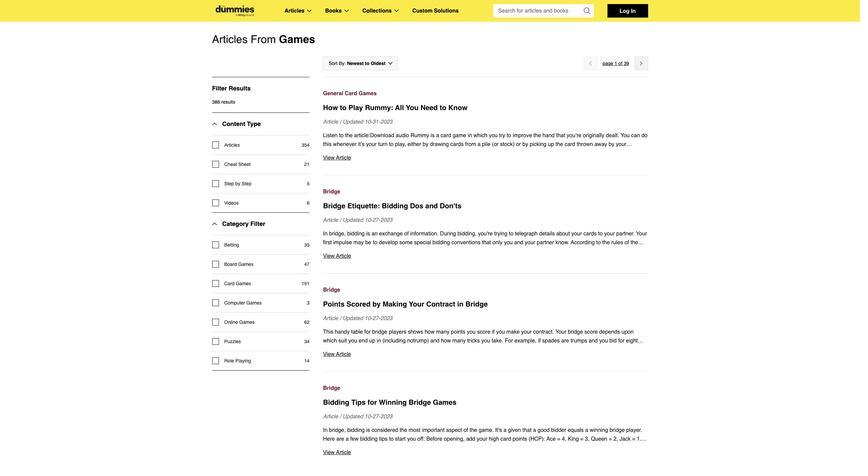Task type: describe. For each thing, give the bounding box(es) containing it.
5
[[307, 181, 310, 187]]

sort by: newest to oldest
[[329, 61, 386, 66]]

Search for articles and books text field
[[494, 4, 582, 18]]

books
[[326, 8, 342, 14]]

custom solutions link
[[413, 6, 459, 15]]

0 horizontal spatial by
[[236, 181, 241, 187]]

1 vertical spatial articles
[[212, 33, 248, 45]]

content
[[222, 120, 246, 128]]

3
[[307, 301, 310, 306]]

view for bridge etiquette: bidding dos and don'ts
[[323, 254, 335, 260]]

log
[[620, 7, 630, 14]]

35
[[305, 243, 310, 248]]

step by step
[[224, 181, 252, 187]]

you
[[406, 104, 419, 112]]

bidding tips for winning bridge games
[[323, 399, 457, 407]]

category
[[222, 221, 249, 228]]

article / updated 10-27-2023 for etiquette:
[[323, 218, 393, 224]]

10- for for
[[365, 414, 373, 420]]

board games
[[224, 262, 254, 267]]

general
[[323, 91, 344, 97]]

category filter button
[[212, 213, 266, 236]]

0 vertical spatial bidding
[[382, 202, 409, 210]]

computer games
[[224, 301, 262, 306]]

sort
[[329, 61, 338, 66]]

know
[[449, 104, 468, 112]]

winning
[[379, 399, 407, 407]]

21
[[305, 162, 310, 167]]

2023 for making
[[381, 316, 393, 322]]

role playing
[[224, 359, 251, 364]]

bidding tips for winning bridge games link
[[323, 398, 649, 408]]

bridge link for points scored by making your contract in bridge
[[323, 286, 649, 295]]

and
[[426, 202, 438, 210]]

newest
[[347, 61, 364, 66]]

custom
[[413, 8, 433, 14]]

bridge etiquette: bidding dos and don'ts
[[323, 202, 462, 210]]

puzzles
[[224, 339, 241, 345]]

card games
[[224, 281, 251, 287]]

191
[[302, 281, 310, 287]]

open book categories image
[[345, 10, 349, 12]]

how
[[323, 104, 338, 112]]

27- for by
[[373, 316, 381, 322]]

points
[[323, 301, 345, 309]]

view for bidding tips for winning bridge games
[[323, 450, 335, 456]]

board
[[224, 262, 237, 267]]

view article for bidding
[[323, 450, 351, 456]]

logo image
[[212, 5, 258, 16]]

in
[[632, 7, 636, 14]]

view article link for bridge etiquette: bidding dos and don'ts
[[323, 252, 649, 261]]

of
[[619, 61, 623, 66]]

1 horizontal spatial card
[[345, 91, 358, 97]]

27- for for
[[373, 414, 381, 420]]

page 1 of 39 button
[[603, 59, 630, 68]]

online games
[[224, 320, 255, 325]]

view article link for points scored by making your contract in bridge
[[323, 351, 649, 359]]

articles for books
[[285, 8, 305, 14]]

content type
[[222, 120, 261, 128]]

by inside points scored by making your contract in bridge link
[[373, 301, 381, 309]]

videos
[[224, 201, 239, 206]]

62
[[305, 320, 310, 325]]

10- for play
[[365, 119, 373, 125]]

/ for bridge
[[340, 218, 342, 224]]

how to play rummy: all you need to know
[[323, 104, 468, 112]]

open article categories image
[[308, 10, 312, 12]]

354
[[302, 143, 310, 148]]

contract
[[427, 301, 456, 309]]

your
[[409, 301, 425, 309]]

386
[[212, 99, 220, 105]]

view article for bridge
[[323, 254, 351, 260]]

how to play rummy: all you need to know link
[[323, 103, 649, 113]]

page 1 of 39
[[603, 61, 630, 66]]

page
[[603, 61, 614, 66]]

by:
[[339, 61, 346, 66]]

oldest
[[371, 61, 386, 66]]

general card games
[[323, 91, 377, 97]]

making
[[383, 301, 407, 309]]

type
[[247, 120, 261, 128]]



Task type: locate. For each thing, give the bounding box(es) containing it.
27- down points scored by making your contract in bridge
[[373, 316, 381, 322]]

filter
[[212, 85, 227, 92], [251, 221, 266, 228]]

3 27- from the top
[[373, 414, 381, 420]]

2 / from the top
[[340, 218, 342, 224]]

4 updated from the top
[[343, 414, 364, 420]]

1 bridge link from the top
[[323, 188, 649, 196]]

10- down rummy:
[[365, 119, 373, 125]]

39
[[624, 61, 630, 66]]

scored
[[347, 301, 371, 309]]

filter results
[[212, 85, 251, 92]]

2023
[[381, 119, 393, 125], [381, 218, 393, 224], [381, 316, 393, 322], [381, 414, 393, 420]]

1 view article from the top
[[323, 155, 351, 161]]

view
[[323, 155, 335, 161], [323, 254, 335, 260], [323, 352, 335, 358], [323, 450, 335, 456]]

0 vertical spatial article / updated 10-27-2023
[[323, 218, 393, 224]]

2 step from the left
[[242, 181, 252, 187]]

cheat
[[224, 162, 237, 167]]

don'ts
[[440, 202, 462, 210]]

articles
[[285, 8, 305, 14], [212, 33, 248, 45], [224, 143, 240, 148]]

view article link for how to play rummy: all you need to know
[[323, 154, 649, 163]]

betting
[[224, 243, 239, 248]]

2023 for dos
[[381, 218, 393, 224]]

2023 down rummy:
[[381, 119, 393, 125]]

open collections list image
[[395, 10, 399, 12]]

cookie consent banner dialog
[[0, 438, 861, 463]]

articles left open article categories image
[[285, 8, 305, 14]]

4 view article from the top
[[323, 450, 351, 456]]

bidding
[[382, 202, 409, 210], [323, 399, 350, 407]]

in
[[458, 301, 464, 309]]

play
[[349, 104, 363, 112]]

2023 for rummy:
[[381, 119, 393, 125]]

4 2023 from the top
[[381, 414, 393, 420]]

2023 down bridge etiquette: bidding dos and don'ts
[[381, 218, 393, 224]]

bridge link
[[323, 188, 649, 196], [323, 286, 649, 295], [323, 385, 649, 393]]

3 bridge link from the top
[[323, 385, 649, 393]]

to left play
[[340, 104, 347, 112]]

1
[[615, 61, 618, 66]]

step down cheat
[[224, 181, 234, 187]]

3 view article link from the top
[[323, 351, 649, 359]]

/ for points
[[340, 316, 342, 322]]

online
[[224, 320, 238, 325]]

content type button
[[212, 113, 261, 135]]

article / updated 10-31-2023
[[323, 119, 393, 125]]

custom solutions
[[413, 8, 459, 14]]

1 updated from the top
[[343, 119, 364, 125]]

updated for tips
[[343, 414, 364, 420]]

0 horizontal spatial bidding
[[323, 399, 350, 407]]

2 horizontal spatial to
[[440, 104, 447, 112]]

1 step from the left
[[224, 181, 234, 187]]

2 vertical spatial article / updated 10-27-2023
[[323, 414, 393, 420]]

1 vertical spatial card
[[224, 281, 235, 287]]

0 vertical spatial bridge link
[[323, 188, 649, 196]]

filter inside dropdown button
[[251, 221, 266, 228]]

0 horizontal spatial step
[[224, 181, 234, 187]]

playing
[[236, 359, 251, 364]]

updated for etiquette:
[[343, 218, 364, 224]]

articles for 354
[[224, 143, 240, 148]]

1 horizontal spatial bidding
[[382, 202, 409, 210]]

card down board
[[224, 281, 235, 287]]

bridge link for bidding tips for winning bridge games
[[323, 385, 649, 393]]

for
[[368, 399, 377, 407]]

sheet
[[238, 162, 251, 167]]

updated for to
[[343, 119, 364, 125]]

article
[[323, 119, 339, 125], [336, 155, 351, 161], [323, 218, 339, 224], [336, 254, 351, 260], [323, 316, 339, 322], [336, 352, 351, 358], [323, 414, 339, 420], [336, 450, 351, 456]]

1 vertical spatial article / updated 10-27-2023
[[323, 316, 393, 322]]

10- for by
[[365, 316, 373, 322]]

solutions
[[435, 8, 459, 14]]

bridge link up bridge etiquette: bidding dos and don'ts link
[[323, 188, 649, 196]]

/
[[340, 119, 342, 125], [340, 218, 342, 224], [340, 316, 342, 322], [340, 414, 342, 420]]

2023 down bidding tips for winning bridge games
[[381, 414, 393, 420]]

27-
[[373, 218, 381, 224], [373, 316, 381, 322], [373, 414, 381, 420]]

article / updated 10-27-2023 down the scored
[[323, 316, 393, 322]]

31-
[[373, 119, 381, 125]]

tips
[[352, 399, 366, 407]]

4 / from the top
[[340, 414, 342, 420]]

3 updated from the top
[[343, 316, 364, 322]]

1 vertical spatial by
[[373, 301, 381, 309]]

log in
[[620, 7, 636, 14]]

14
[[305, 359, 310, 364]]

3 article / updated 10-27-2023 from the top
[[323, 414, 393, 420]]

updated for scored
[[343, 316, 364, 322]]

role
[[224, 359, 234, 364]]

card
[[345, 91, 358, 97], [224, 281, 235, 287]]

article / updated 10-27-2023 down etiquette:
[[323, 218, 393, 224]]

1 vertical spatial filter
[[251, 221, 266, 228]]

updated
[[343, 119, 364, 125], [343, 218, 364, 224], [343, 316, 364, 322], [343, 414, 364, 420]]

1 vertical spatial bridge link
[[323, 286, 649, 295]]

3 / from the top
[[340, 316, 342, 322]]

results
[[229, 85, 251, 92]]

0 horizontal spatial filter
[[212, 85, 227, 92]]

2 10- from the top
[[365, 218, 373, 224]]

filter up 386
[[212, 85, 227, 92]]

computer
[[224, 301, 245, 306]]

by right the scored
[[373, 301, 381, 309]]

2 2023 from the top
[[381, 218, 393, 224]]

articles from games
[[212, 33, 315, 45]]

0 horizontal spatial card
[[224, 281, 235, 287]]

cheat sheet
[[224, 162, 251, 167]]

2 view article link from the top
[[323, 252, 649, 261]]

bridge link up "bidding tips for winning bridge games" link
[[323, 385, 649, 393]]

updated down the scored
[[343, 316, 364, 322]]

from
[[251, 33, 276, 45]]

10- down the scored
[[365, 316, 373, 322]]

386 results
[[212, 99, 236, 105]]

27- for bidding
[[373, 218, 381, 224]]

10- down for on the bottom
[[365, 414, 373, 420]]

2 view from the top
[[323, 254, 335, 260]]

to left oldest
[[365, 61, 370, 66]]

/ for bidding
[[340, 414, 342, 420]]

view article for how
[[323, 155, 351, 161]]

3 view from the top
[[323, 352, 335, 358]]

10- down etiquette:
[[365, 218, 373, 224]]

1 27- from the top
[[373, 218, 381, 224]]

34
[[305, 339, 310, 345]]

0 horizontal spatial to
[[340, 104, 347, 112]]

to right need
[[440, 104, 447, 112]]

2 bridge link from the top
[[323, 286, 649, 295]]

2 article / updated 10-27-2023 from the top
[[323, 316, 393, 322]]

bidding left dos
[[382, 202, 409, 210]]

view article link for bidding tips for winning bridge games
[[323, 449, 649, 458]]

view article
[[323, 155, 351, 161], [323, 254, 351, 260], [323, 352, 351, 358], [323, 450, 351, 456]]

points scored by making your contract in bridge link
[[323, 300, 649, 310]]

1 view from the top
[[323, 155, 335, 161]]

1 view article link from the top
[[323, 154, 649, 163]]

0 vertical spatial 27-
[[373, 218, 381, 224]]

1 horizontal spatial step
[[242, 181, 252, 187]]

3 10- from the top
[[365, 316, 373, 322]]

step down sheet on the left of the page
[[242, 181, 252, 187]]

article / updated 10-27-2023 for scored
[[323, 316, 393, 322]]

1 horizontal spatial filter
[[251, 221, 266, 228]]

27- down etiquette:
[[373, 218, 381, 224]]

general card games link
[[323, 89, 649, 98]]

view for how to play rummy: all you need to know
[[323, 155, 335, 161]]

/ for how
[[340, 119, 342, 125]]

results
[[222, 99, 236, 105]]

card up play
[[345, 91, 358, 97]]

etiquette:
[[348, 202, 380, 210]]

view article link
[[323, 154, 649, 163], [323, 252, 649, 261], [323, 351, 649, 359], [323, 449, 649, 458]]

games
[[279, 33, 315, 45], [359, 91, 377, 97], [238, 262, 254, 267], [236, 281, 251, 287], [247, 301, 262, 306], [240, 320, 255, 325], [433, 399, 457, 407]]

2 updated from the top
[[343, 218, 364, 224]]

points scored by making your contract in bridge
[[323, 301, 488, 309]]

0 vertical spatial card
[[345, 91, 358, 97]]

bridge etiquette: bidding dos and don'ts link
[[323, 201, 649, 211]]

27- down for on the bottom
[[373, 414, 381, 420]]

10- for bidding
[[365, 218, 373, 224]]

group
[[494, 4, 594, 18]]

1 vertical spatial bidding
[[323, 399, 350, 407]]

2 view article from the top
[[323, 254, 351, 260]]

4 view article link from the top
[[323, 449, 649, 458]]

4 view from the top
[[323, 450, 335, 456]]

2 vertical spatial 27-
[[373, 414, 381, 420]]

by down the cheat sheet on the top left of page
[[236, 181, 241, 187]]

1 10- from the top
[[365, 119, 373, 125]]

category filter
[[222, 221, 266, 228]]

updated down tips
[[343, 414, 364, 420]]

article / updated 10-27-2023
[[323, 218, 393, 224], [323, 316, 393, 322], [323, 414, 393, 420]]

collections
[[363, 8, 392, 14]]

view article for points
[[323, 352, 351, 358]]

need
[[421, 104, 438, 112]]

3 view article from the top
[[323, 352, 351, 358]]

1 / from the top
[[340, 119, 342, 125]]

1 vertical spatial 27-
[[373, 316, 381, 322]]

0 vertical spatial by
[[236, 181, 241, 187]]

article / updated 10-27-2023 down tips
[[323, 414, 393, 420]]

6
[[307, 201, 310, 206]]

1 article / updated 10-27-2023 from the top
[[323, 218, 393, 224]]

2023 down making
[[381, 316, 393, 322]]

log in link
[[608, 4, 649, 18]]

0 vertical spatial filter
[[212, 85, 227, 92]]

0 vertical spatial articles
[[285, 8, 305, 14]]

dos
[[410, 202, 424, 210]]

all
[[395, 104, 404, 112]]

filter right category
[[251, 221, 266, 228]]

47
[[305, 262, 310, 267]]

updated down play
[[343, 119, 364, 125]]

4 10- from the top
[[365, 414, 373, 420]]

rummy:
[[365, 104, 394, 112]]

bridge link up points scored by making your contract in bridge link
[[323, 286, 649, 295]]

bridge link for bridge etiquette: bidding dos and don'ts
[[323, 188, 649, 196]]

3 2023 from the top
[[381, 316, 393, 322]]

2 vertical spatial articles
[[224, 143, 240, 148]]

2 vertical spatial bridge link
[[323, 385, 649, 393]]

bidding left tips
[[323, 399, 350, 407]]

2023 for winning
[[381, 414, 393, 420]]

updated down etiquette:
[[343, 218, 364, 224]]

article / updated 10-27-2023 for tips
[[323, 414, 393, 420]]

2 27- from the top
[[373, 316, 381, 322]]

1 horizontal spatial by
[[373, 301, 381, 309]]

1 horizontal spatial to
[[365, 61, 370, 66]]

1 2023 from the top
[[381, 119, 393, 125]]

to
[[365, 61, 370, 66], [340, 104, 347, 112], [440, 104, 447, 112]]

articles down logo
[[212, 33, 248, 45]]

articles up cheat
[[224, 143, 240, 148]]

view for points scored by making your contract in bridge
[[323, 352, 335, 358]]



Task type: vqa. For each thing, say whether or not it's contained in the screenshot.


